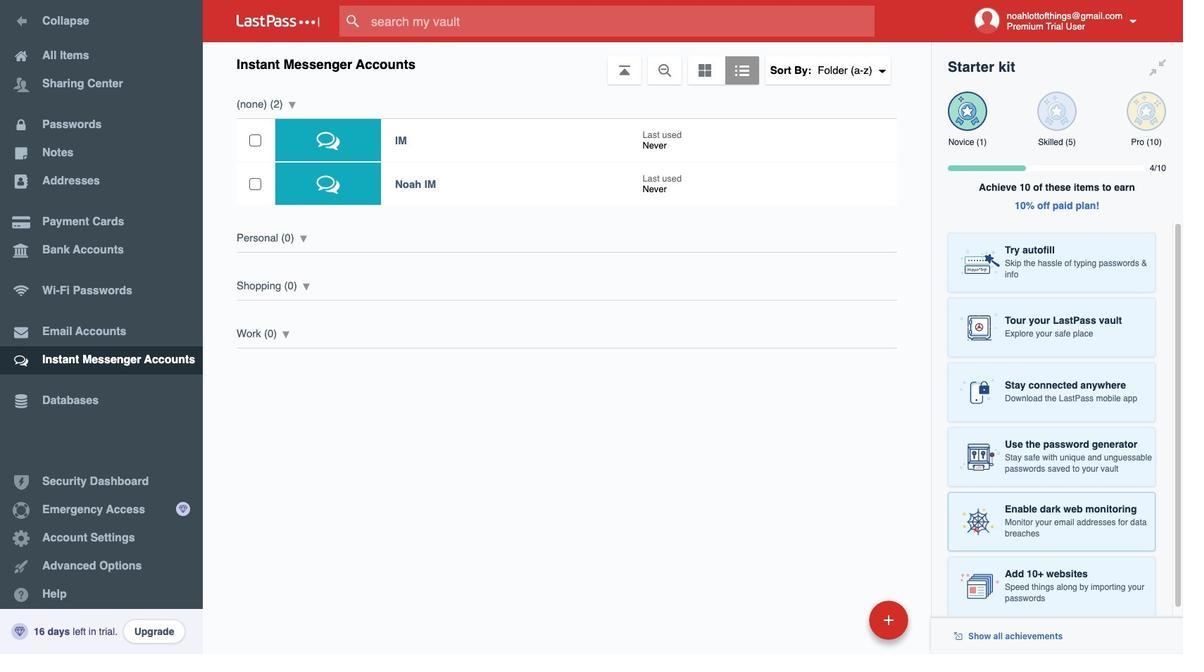 Task type: describe. For each thing, give the bounding box(es) containing it.
vault options navigation
[[203, 42, 931, 85]]

new item navigation
[[772, 597, 917, 654]]

main navigation navigation
[[0, 0, 203, 654]]

lastpass image
[[237, 15, 320, 27]]



Task type: locate. For each thing, give the bounding box(es) containing it.
Search search field
[[340, 6, 902, 37]]

new item element
[[772, 600, 914, 640]]

search my vault text field
[[340, 6, 902, 37]]



Task type: vqa. For each thing, say whether or not it's contained in the screenshot.
dialog
no



